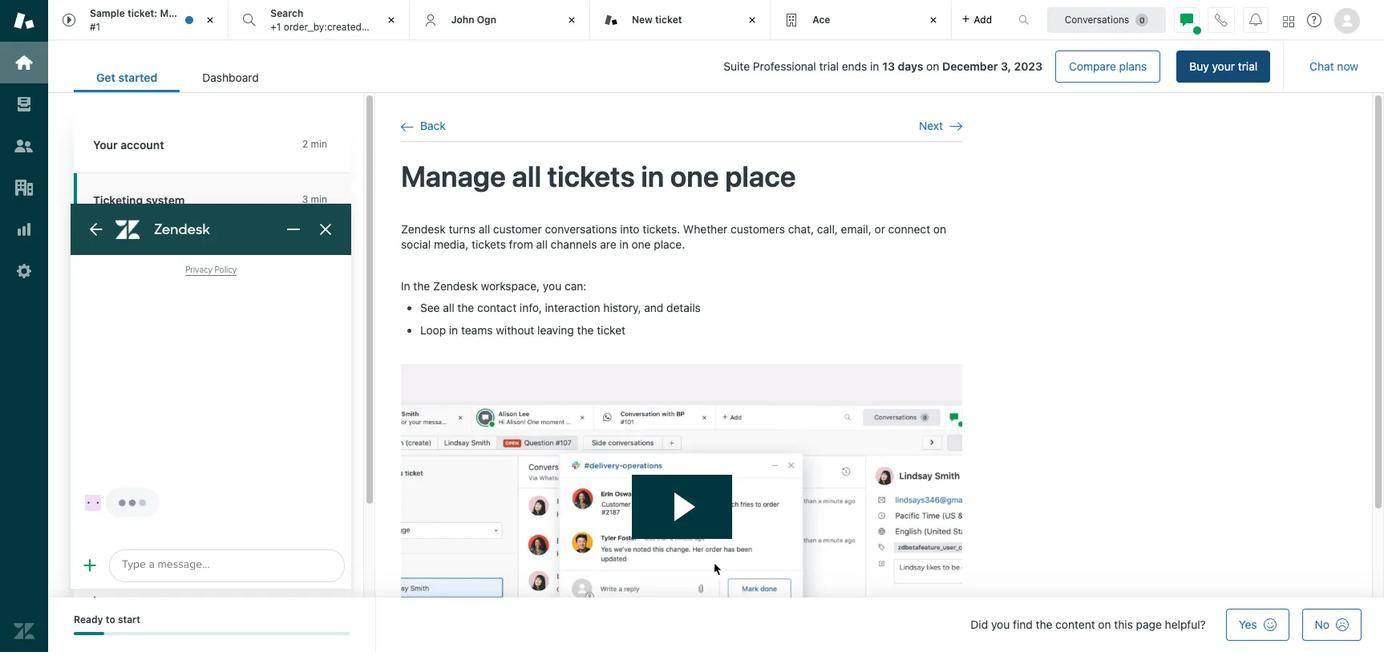Task type: vqa. For each thing, say whether or not it's contained in the screenshot.
"Support / John Ogn"
no



Task type: describe. For each thing, give the bounding box(es) containing it.
social
[[401, 238, 431, 251]]

or
[[875, 222, 885, 235]]

no button
[[1302, 609, 1362, 641]]

connect
[[888, 222, 930, 235]]

close image for new ticket
[[744, 12, 761, 28]]

interaction
[[545, 301, 600, 315]]

min for account
[[311, 138, 327, 150]]

dashboard tab
[[180, 63, 281, 92]]

3,
[[1001, 59, 1011, 73]]

get started
[[96, 71, 157, 84]]

ends
[[842, 59, 867, 73]]

new ticket
[[632, 13, 682, 26]]

trial for your
[[1238, 59, 1258, 73]]

min for system
[[311, 193, 327, 205]]

2
[[302, 138, 308, 150]]

ticketing system
[[93, 193, 185, 207]]

content
[[1056, 618, 1095, 631]]

sample ticket: meet the ticket #1
[[90, 7, 231, 32]]

contact
[[477, 301, 517, 315]]

ticketing system heading
[[74, 173, 366, 218]]

yes
[[1239, 618, 1257, 631]]

this
[[1114, 618, 1133, 631]]

progress-bar progress bar
[[74, 632, 350, 636]]

whether
[[683, 222, 728, 235]]

one inside manage all tickets in one place button
[[225, 229, 245, 243]]

place.
[[654, 238, 685, 251]]

1 vertical spatial zendesk
[[433, 279, 478, 293]]

2 heading from the top
[[74, 352, 366, 407]]

plans
[[1119, 59, 1147, 73]]

3 min
[[302, 193, 327, 205]]

close image inside 'ace' tab
[[925, 12, 941, 28]]

on inside the zendesk turns all customer conversations into tickets. whether customers chat, call, email, or connect on social media, tickets from all channels are in one place.
[[934, 222, 946, 235]]

account
[[120, 138, 164, 152]]

turns
[[449, 222, 476, 235]]

did you find the content on this page helpful?
[[971, 618, 1206, 631]]

workspace,
[[481, 279, 540, 293]]

get
[[96, 71, 115, 84]]

find
[[1013, 618, 1033, 631]]

call,
[[817, 222, 838, 235]]

are
[[600, 238, 616, 251]]

media,
[[434, 238, 469, 251]]

tickets inside the zendesk turns all customer conversations into tickets. whether customers chat, call, email, or connect on social media, tickets from all channels are in one place.
[[472, 238, 506, 251]]

2 min
[[302, 138, 327, 150]]

tab containing sample ticket: meet the ticket
[[48, 0, 231, 40]]

chat now
[[1310, 59, 1359, 73]]

the inside footer
[[1036, 618, 1053, 631]]

ticket inside region
[[597, 323, 626, 337]]

the right in
[[413, 279, 430, 293]]

into
[[620, 222, 640, 235]]

customers
[[731, 222, 785, 235]]

admin image
[[14, 261, 34, 282]]

chat
[[1310, 59, 1334, 73]]

4 heading from the top
[[74, 463, 366, 518]]

2023
[[1014, 59, 1043, 73]]

all right see
[[443, 301, 454, 315]]

#1
[[90, 20, 100, 32]]

search
[[271, 7, 303, 19]]

helpful?
[[1165, 618, 1206, 631]]

in inside button
[[213, 229, 222, 243]]

the down interaction
[[577, 323, 594, 337]]

tickets up learn about tickets button
[[173, 229, 210, 243]]

in left 13
[[870, 59, 879, 73]]

john
[[451, 13, 474, 26]]

manage inside button
[[112, 229, 155, 243]]

from
[[509, 238, 533, 251]]

can:
[[565, 279, 587, 293]]

ticketing
[[93, 193, 143, 207]]

to
[[106, 614, 115, 626]]

tickets inside the content-title region
[[548, 159, 635, 194]]

tickets right about
[[177, 265, 212, 279]]

zendesk products image
[[1283, 16, 1294, 27]]

2 horizontal spatial ticket
[[655, 13, 682, 26]]

new
[[632, 13, 653, 26]]

manage all tickets in one place button
[[77, 218, 350, 254]]

organizations image
[[14, 177, 34, 198]]

3 heading from the top
[[74, 407, 366, 463]]

video element
[[401, 364, 962, 652]]

system
[[146, 193, 185, 207]]

john ogn tab
[[410, 0, 590, 40]]

1 vertical spatial you
[[991, 618, 1010, 631]]

chat now button
[[1297, 51, 1371, 83]]

see all the contact info, interaction history, and details
[[420, 301, 701, 315]]

region containing zendesk turns all customer conversations into tickets. whether customers chat, call, email, or connect on social media, tickets from all channels are in one place.
[[401, 221, 962, 652]]

on inside footer
[[1098, 618, 1111, 631]]

ogn
[[477, 13, 496, 26]]

sort:desc
[[379, 20, 421, 32]]

professional
[[753, 59, 816, 73]]

tickets.
[[643, 222, 680, 235]]

reporting image
[[14, 219, 34, 240]]

trial for professional
[[819, 59, 839, 73]]

5 heading from the top
[[74, 518, 366, 573]]

did
[[971, 618, 988, 631]]

next button
[[919, 119, 962, 133]]



Task type: locate. For each thing, give the bounding box(es) containing it.
manage up turns
[[401, 159, 506, 194]]

min inside your account heading
[[311, 138, 327, 150]]

buy your trial button
[[1177, 51, 1271, 83]]

and
[[644, 301, 664, 315]]

conversations
[[1065, 13, 1130, 25]]

in inside the content-title region
[[641, 159, 664, 194]]

back button
[[401, 119, 446, 133]]

the inside sample ticket: meet the ticket #1
[[186, 7, 202, 19]]

0 vertical spatial you
[[543, 279, 562, 293]]

all right from
[[536, 238, 548, 251]]

December 3, 2023 text field
[[942, 59, 1043, 73]]

1 tab from the left
[[48, 0, 231, 40]]

in right the "are"
[[620, 238, 629, 251]]

0 horizontal spatial close image
[[564, 12, 580, 28]]

1 vertical spatial min
[[311, 193, 327, 205]]

footer
[[48, 598, 1384, 652]]

manage down ticketing system
[[112, 229, 155, 243]]

all inside the content-title region
[[512, 159, 541, 194]]

all inside button
[[158, 229, 170, 243]]

0 horizontal spatial you
[[543, 279, 562, 293]]

on
[[926, 59, 939, 73], [934, 222, 946, 235], [1098, 618, 1111, 631]]

your
[[93, 138, 118, 152]]

sample
[[90, 7, 125, 19]]

0 horizontal spatial trial
[[819, 59, 839, 73]]

suite professional trial ends in 13 days on december 3, 2023
[[724, 59, 1043, 73]]

about
[[144, 265, 174, 279]]

ready to start
[[74, 614, 140, 626]]

get started image
[[14, 52, 34, 73]]

2 horizontal spatial one
[[670, 159, 719, 194]]

close image
[[202, 12, 218, 28], [383, 12, 399, 28], [925, 12, 941, 28]]

you left the can:
[[543, 279, 562, 293]]

manage all tickets in one place
[[401, 159, 796, 194], [112, 229, 277, 243]]

region
[[401, 221, 962, 652]]

min right 3
[[311, 193, 327, 205]]

add
[[974, 13, 992, 25]]

learn about tickets button
[[77, 254, 350, 290]]

page
[[1136, 618, 1162, 631]]

2 close image from the left
[[744, 12, 761, 28]]

order_by:created_at
[[284, 20, 376, 32]]

compare
[[1069, 59, 1116, 73]]

ticket:
[[127, 7, 157, 19]]

place up customers
[[725, 159, 796, 194]]

video thumbnail image
[[401, 364, 962, 652], [401, 364, 962, 652]]

trial right the your
[[1238, 59, 1258, 73]]

all up customer
[[512, 159, 541, 194]]

customer
[[493, 222, 542, 235]]

trial inside button
[[1238, 59, 1258, 73]]

next
[[919, 119, 943, 132]]

all down system
[[158, 229, 170, 243]]

2 vertical spatial on
[[1098, 618, 1111, 631]]

1 horizontal spatial one
[[632, 238, 651, 251]]

close image right meet
[[202, 12, 218, 28]]

one up whether at the top of the page
[[670, 159, 719, 194]]

chat,
[[788, 222, 814, 235]]

1 vertical spatial on
[[934, 222, 946, 235]]

ticket right meet
[[204, 7, 231, 19]]

december
[[942, 59, 998, 73]]

compare plans button
[[1056, 51, 1161, 83]]

the right meet
[[186, 7, 202, 19]]

close image
[[564, 12, 580, 28], [744, 12, 761, 28]]

2 trial from the left
[[1238, 59, 1258, 73]]

tab containing search
[[229, 0, 421, 40]]

3 close image from the left
[[925, 12, 941, 28]]

one down into
[[632, 238, 651, 251]]

in right loop
[[449, 323, 458, 337]]

zendesk image
[[14, 621, 34, 642]]

compare plans
[[1069, 59, 1147, 73]]

1 horizontal spatial you
[[991, 618, 1010, 631]]

all right turns
[[479, 222, 490, 235]]

one up learn about tickets button
[[225, 229, 245, 243]]

close image inside john ogn tab
[[564, 12, 580, 28]]

on right 'days'
[[926, 59, 939, 73]]

1 horizontal spatial close image
[[383, 12, 399, 28]]

1 horizontal spatial ticket
[[597, 323, 626, 337]]

ticket
[[204, 7, 231, 19], [655, 13, 682, 26], [597, 323, 626, 337]]

2 min from the top
[[311, 193, 327, 205]]

progress bar image
[[74, 632, 104, 636]]

tab list containing get started
[[74, 63, 281, 92]]

tab list
[[74, 63, 281, 92]]

2 horizontal spatial close image
[[925, 12, 941, 28]]

0 horizontal spatial manage all tickets in one place
[[112, 229, 277, 243]]

place
[[725, 159, 796, 194], [248, 229, 277, 243]]

now
[[1337, 59, 1359, 73]]

zendesk up social
[[401, 222, 446, 235]]

one inside the zendesk turns all customer conversations into tickets. whether customers chat, call, email, or connect on social media, tickets from all channels are in one place.
[[632, 238, 651, 251]]

6 heading from the top
[[74, 573, 366, 629]]

the
[[186, 7, 202, 19], [413, 279, 430, 293], [457, 301, 474, 315], [577, 323, 594, 337], [1036, 618, 1053, 631]]

zendesk inside the zendesk turns all customer conversations into tickets. whether customers chat, call, email, or connect on social media, tickets from all channels are in one place.
[[401, 222, 446, 235]]

footer containing did you find the content on this page helpful?
[[48, 598, 1384, 652]]

0 horizontal spatial manage
[[112, 229, 155, 243]]

trial left ends
[[819, 59, 839, 73]]

section containing suite professional trial ends in
[[294, 51, 1271, 83]]

back
[[420, 119, 446, 132]]

in the zendesk workspace, you can:
[[401, 279, 587, 293]]

leaving
[[537, 323, 574, 337]]

tabs tab list
[[48, 0, 1002, 40]]

tickets up conversations
[[548, 159, 635, 194]]

tickets down turns
[[472, 238, 506, 251]]

you right did
[[991, 618, 1010, 631]]

section
[[294, 51, 1271, 83]]

1 vertical spatial manage
[[112, 229, 155, 243]]

heading
[[74, 297, 366, 352], [74, 352, 366, 407], [74, 407, 366, 463], [74, 463, 366, 518], [74, 518, 366, 573], [74, 573, 366, 629]]

your account
[[93, 138, 164, 152]]

notifications image
[[1250, 13, 1262, 26]]

history,
[[603, 301, 641, 315]]

views image
[[14, 94, 34, 115]]

ticket right new
[[655, 13, 682, 26]]

2 tab from the left
[[229, 0, 421, 40]]

channels
[[551, 238, 597, 251]]

main element
[[0, 0, 48, 652]]

suite
[[724, 59, 750, 73]]

ace
[[813, 13, 830, 26]]

zendesk support image
[[14, 10, 34, 31]]

zendesk turns all customer conversations into tickets. whether customers chat, call, email, or connect on social media, tickets from all channels are in one place.
[[401, 222, 946, 251]]

0 vertical spatial zendesk
[[401, 222, 446, 235]]

13
[[882, 59, 895, 73]]

get help image
[[1307, 13, 1322, 27]]

manage all tickets in one place up conversations
[[401, 159, 796, 194]]

conversations
[[545, 222, 617, 235]]

teams
[[461, 323, 493, 337]]

learn about tickets
[[112, 265, 212, 279]]

buy
[[1190, 59, 1209, 73]]

place down ticketing system heading
[[248, 229, 277, 243]]

content-title region
[[401, 158, 962, 195]]

place inside button
[[248, 229, 277, 243]]

customers image
[[14, 136, 34, 156]]

in inside the zendesk turns all customer conversations into tickets. whether customers chat, call, email, or connect on social media, tickets from all channels are in one place.
[[620, 238, 629, 251]]

1 min from the top
[[311, 138, 327, 150]]

2 close image from the left
[[383, 12, 399, 28]]

in up learn about tickets button
[[213, 229, 222, 243]]

new ticket tab
[[590, 0, 771, 40]]

close image for john ogn
[[564, 12, 580, 28]]

start
[[118, 614, 140, 626]]

dashboard
[[202, 71, 259, 84]]

started
[[118, 71, 157, 84]]

your
[[1212, 59, 1235, 73]]

meet
[[160, 7, 184, 19]]

in
[[870, 59, 879, 73], [641, 159, 664, 194], [213, 229, 222, 243], [620, 238, 629, 251], [449, 323, 458, 337]]

0 vertical spatial on
[[926, 59, 939, 73]]

see
[[420, 301, 440, 315]]

on right the connect
[[934, 222, 946, 235]]

loop
[[420, 323, 446, 337]]

close image up suite
[[744, 12, 761, 28]]

tab
[[48, 0, 231, 40], [229, 0, 421, 40]]

all
[[512, 159, 541, 194], [479, 222, 490, 235], [158, 229, 170, 243], [536, 238, 548, 251], [443, 301, 454, 315]]

email,
[[841, 222, 872, 235]]

ticket inside sample ticket: meet the ticket #1
[[204, 7, 231, 19]]

close image right the order_by:created_at
[[383, 12, 399, 28]]

one inside the content-title region
[[670, 159, 719, 194]]

min right 2
[[311, 138, 327, 150]]

info,
[[520, 301, 542, 315]]

button displays agent's chat status as online. image
[[1181, 13, 1193, 26]]

on left this on the bottom of the page
[[1098, 618, 1111, 631]]

ace tab
[[771, 0, 952, 40]]

learn
[[112, 265, 141, 279]]

the right find
[[1036, 618, 1053, 631]]

0 vertical spatial manage all tickets in one place
[[401, 159, 796, 194]]

close image left new
[[564, 12, 580, 28]]

0 horizontal spatial one
[[225, 229, 245, 243]]

1 horizontal spatial trial
[[1238, 59, 1258, 73]]

1 close image from the left
[[202, 12, 218, 28]]

ready
[[74, 614, 103, 626]]

0 vertical spatial manage
[[401, 159, 506, 194]]

manage all tickets in one place up learn about tickets button
[[112, 229, 277, 243]]

buy your trial
[[1190, 59, 1258, 73]]

1 heading from the top
[[74, 297, 366, 352]]

0 horizontal spatial place
[[248, 229, 277, 243]]

0 vertical spatial place
[[725, 159, 796, 194]]

manage all tickets in one place inside the content-title region
[[401, 159, 796, 194]]

search +1 order_by:created_at sort:desc
[[271, 7, 421, 32]]

place inside the content-title region
[[725, 159, 796, 194]]

manage inside the content-title region
[[401, 159, 506, 194]]

1 close image from the left
[[564, 12, 580, 28]]

one
[[670, 159, 719, 194], [225, 229, 245, 243], [632, 238, 651, 251]]

1 horizontal spatial place
[[725, 159, 796, 194]]

no
[[1315, 618, 1330, 631]]

0 horizontal spatial close image
[[202, 12, 218, 28]]

without
[[496, 323, 534, 337]]

1 horizontal spatial manage
[[401, 159, 506, 194]]

1 vertical spatial place
[[248, 229, 277, 243]]

min inside ticketing system heading
[[311, 193, 327, 205]]

0 vertical spatial min
[[311, 138, 327, 150]]

close image inside new ticket tab
[[744, 12, 761, 28]]

your account heading
[[74, 118, 366, 173]]

0 horizontal spatial ticket
[[204, 7, 231, 19]]

add button
[[952, 0, 1002, 39]]

days
[[898, 59, 923, 73]]

yes button
[[1226, 609, 1289, 641]]

1 trial from the left
[[819, 59, 839, 73]]

zendesk up see
[[433, 279, 478, 293]]

manage all tickets in one place inside manage all tickets in one place button
[[112, 229, 277, 243]]

1 vertical spatial manage all tickets in one place
[[112, 229, 277, 243]]

you inside region
[[543, 279, 562, 293]]

the up teams
[[457, 301, 474, 315]]

ticket down history,
[[597, 323, 626, 337]]

in up tickets.
[[641, 159, 664, 194]]

1 horizontal spatial manage all tickets in one place
[[401, 159, 796, 194]]

john ogn
[[451, 13, 496, 26]]

1 horizontal spatial close image
[[744, 12, 761, 28]]

min
[[311, 138, 327, 150], [311, 193, 327, 205]]

close image left add dropdown button
[[925, 12, 941, 28]]



